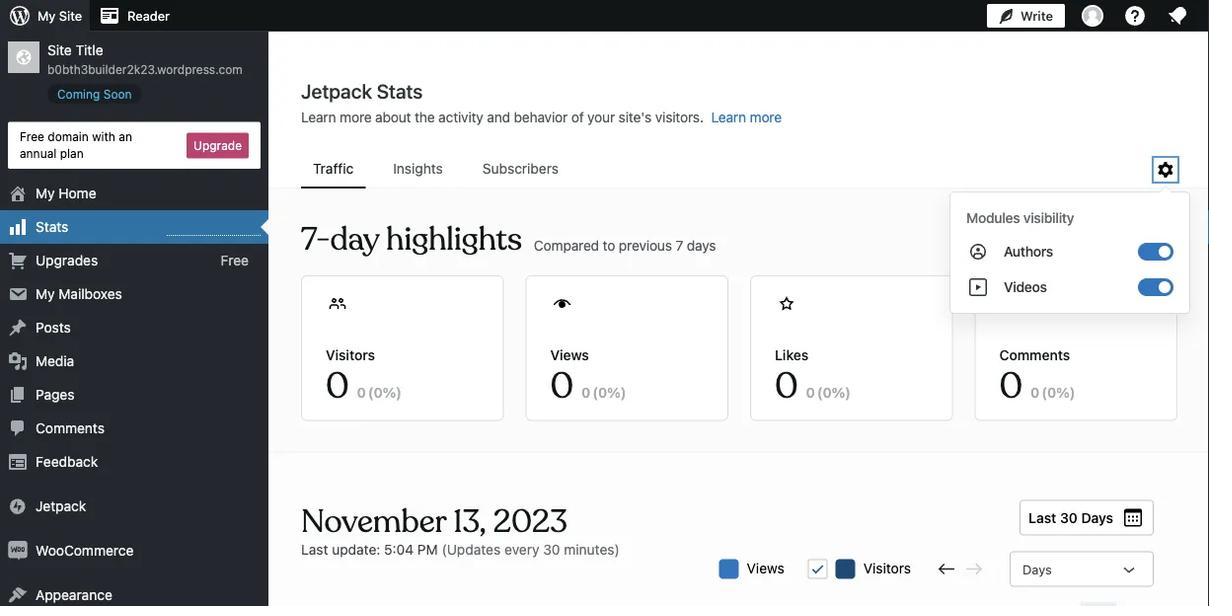 Task type: vqa. For each thing, say whether or not it's contained in the screenshot.
text field
no



Task type: describe. For each thing, give the bounding box(es) containing it.
my home link
[[0, 177, 269, 210]]

of
[[572, 109, 584, 125]]

learn more
[[711, 109, 782, 125]]

days inside dropdown button
[[1023, 562, 1052, 577]]

feedback
[[36, 454, 98, 470]]

highlights
[[386, 220, 522, 260]]

days
[[687, 237, 716, 253]]

feedback link
[[0, 445, 269, 479]]

my home
[[36, 185, 96, 202]]

coming soon
[[57, 87, 132, 101]]

media link
[[0, 345, 269, 378]]

an
[[119, 130, 132, 144]]

likes 0 0 ( 0 %)
[[775, 347, 851, 409]]

annual plan
[[20, 146, 84, 160]]

insights
[[393, 160, 443, 177]]

stats link
[[0, 210, 269, 244]]

modules visibility
[[967, 210, 1075, 226]]

7
[[676, 237, 683, 253]]

visitors.
[[655, 109, 704, 125]]

comments link
[[0, 412, 269, 445]]

comments for comments 0 0 ( 0 %)
[[1000, 347, 1071, 363]]

jetpack
[[36, 498, 86, 515]]

update:
[[332, 541, 381, 557]]

visibility
[[1024, 210, 1075, 226]]

comments for comments
[[36, 420, 105, 437]]

every
[[505, 541, 540, 557]]

title
[[76, 42, 103, 58]]

modules
[[967, 210, 1021, 226]]

%) for visitors 0 0 ( 0 %)
[[383, 384, 402, 400]]

13,
[[453, 502, 486, 542]]

upgrades
[[36, 252, 98, 269]]

%) for views 0 0 ( 0 %)
[[607, 384, 627, 400]]

my profile image
[[1082, 5, 1104, 27]]

( for visitors 0 0 ( 0 %)
[[368, 384, 374, 400]]

%) for comments 0 0 ( 0 %)
[[1057, 384, 1076, 400]]

7-day highlights
[[301, 220, 522, 260]]

and
[[487, 109, 511, 125]]

days button
[[1010, 552, 1154, 587]]

comments 0 0 ( 0 %)
[[1000, 347, 1076, 409]]

help image
[[1124, 4, 1147, 28]]

jetpack link
[[0, 490, 269, 523]]

upgrade
[[194, 139, 242, 152]]

menu inside the jetpack stats main content
[[301, 151, 1154, 189]]

none checkbox inside the jetpack stats main content
[[809, 559, 828, 579]]

day
[[330, 220, 379, 260]]

visitors for visitors 0 0 ( 0 %)
[[326, 347, 375, 363]]

about
[[375, 109, 411, 125]]

free for free domain with an annual plan
[[20, 130, 44, 144]]

upgrade button
[[187, 133, 249, 158]]

last inside last 30 days button
[[1029, 510, 1057, 526]]

authors
[[1004, 243, 1054, 260]]

my for my site
[[38, 8, 56, 23]]

site's
[[619, 109, 652, 125]]

jetpack stats learn more about the activity and behavior of your site's visitors. learn more
[[301, 79, 782, 125]]

pages link
[[0, 378, 269, 412]]

views for views 0 0 ( 0 %)
[[551, 347, 589, 363]]

days inside button
[[1082, 510, 1114, 526]]

last 30 days
[[1029, 510, 1114, 526]]

appearance link
[[0, 579, 269, 606]]

appearance
[[36, 587, 112, 603]]

media
[[36, 353, 74, 369]]

minutes)
[[564, 541, 620, 557]]

img image for woocommerce
[[8, 541, 28, 561]]



Task type: locate. For each thing, give the bounding box(es) containing it.
site
[[59, 8, 82, 23], [47, 42, 72, 58]]

domain
[[48, 130, 89, 144]]

write link
[[987, 0, 1066, 32]]

2023
[[493, 502, 568, 542]]

1 horizontal spatial comments
[[1000, 347, 1071, 363]]

1 horizontal spatial views
[[747, 560, 785, 576]]

views
[[551, 347, 589, 363], [747, 560, 785, 576]]

views inside views 0 0 ( 0 %)
[[551, 347, 589, 363]]

tooltip containing modules visibility
[[940, 182, 1191, 314]]

site up the title
[[59, 8, 82, 23]]

site inside site title b0bth3builder2k23.wordpress.com
[[47, 42, 72, 58]]

( inside views 0 0 ( 0 %)
[[593, 384, 598, 400]]

1 vertical spatial visitors
[[864, 560, 911, 576]]

1 horizontal spatial days
[[1082, 510, 1114, 526]]

1 %) from the left
[[383, 384, 402, 400]]

1 vertical spatial views
[[747, 560, 785, 576]]

jetpack stats main content
[[270, 78, 1210, 606]]

views 0 0 ( 0 %)
[[551, 347, 627, 409]]

compared
[[534, 237, 599, 253]]

2 img image from the top
[[8, 541, 28, 561]]

days up days dropdown button
[[1082, 510, 1114, 526]]

my for my mailboxes
[[36, 286, 55, 302]]

likes
[[775, 347, 809, 363]]

your
[[588, 109, 615, 125]]

last inside november 13, 2023 last update: 5:04 pm (updates every 30 minutes)
[[301, 541, 328, 557]]

my left home
[[36, 185, 55, 202]]

november 13, 2023 last update: 5:04 pm (updates every 30 minutes)
[[301, 502, 620, 557]]

0 horizontal spatial views
[[551, 347, 589, 363]]

the
[[415, 109, 435, 125]]

0 vertical spatial my
[[38, 8, 56, 23]]

1 vertical spatial 30
[[543, 541, 560, 557]]

comments inside comments 0 0 ( 0 %)
[[1000, 347, 1071, 363]]

0 vertical spatial views
[[551, 347, 589, 363]]

soon
[[103, 87, 132, 101]]

views for views
[[747, 560, 785, 576]]

0 horizontal spatial comments
[[36, 420, 105, 437]]

img image
[[8, 497, 28, 517], [8, 541, 28, 561]]

5:04
[[384, 541, 414, 557]]

my site
[[38, 8, 82, 23]]

compared to previous 7 days
[[534, 237, 716, 253]]

subscribers
[[483, 160, 559, 177]]

0 vertical spatial img image
[[8, 497, 28, 517]]

pages
[[36, 387, 75, 403]]

insights link
[[381, 151, 455, 187]]

last left 'update:'
[[301, 541, 328, 557]]

1 vertical spatial my
[[36, 185, 55, 202]]

1 vertical spatial comments
[[36, 420, 105, 437]]

0 vertical spatial last
[[1029, 510, 1057, 526]]

0 vertical spatial 30
[[1061, 510, 1078, 526]]

manage your notifications image
[[1166, 4, 1190, 28]]

1 horizontal spatial visitors
[[864, 560, 911, 576]]

coming
[[57, 87, 100, 101]]

my
[[38, 8, 56, 23], [36, 185, 55, 202], [36, 286, 55, 302]]

more
[[340, 109, 372, 125]]

november
[[301, 502, 446, 542]]

%) for likes 0 0 ( 0 %)
[[832, 384, 851, 400]]

1 vertical spatial site
[[47, 42, 72, 58]]

( for likes 0 0 ( 0 %)
[[817, 384, 823, 400]]

0 vertical spatial days
[[1082, 510, 1114, 526]]

my mailboxes
[[36, 286, 122, 302]]

(
[[368, 384, 374, 400], [593, 384, 598, 400], [817, 384, 823, 400], [1042, 384, 1048, 400]]

0 vertical spatial visitors
[[326, 347, 375, 363]]

learn
[[301, 109, 336, 125]]

traffic
[[313, 160, 354, 177]]

last 30 days button
[[1020, 500, 1154, 536]]

1 ( from the left
[[368, 384, 374, 400]]

2 vertical spatial my
[[36, 286, 55, 302]]

img image for jetpack
[[8, 497, 28, 517]]

menu
[[301, 151, 1154, 189]]

4 %) from the left
[[1057, 384, 1076, 400]]

visitors 0 0 ( 0 %)
[[326, 347, 402, 409]]

comments down videos on the right top of the page
[[1000, 347, 1071, 363]]

free down the highest hourly views 0 image on the top of page
[[221, 252, 249, 269]]

site title b0bth3builder2k23.wordpress.com
[[47, 42, 243, 76]]

img image left jetpack at the bottom left
[[8, 497, 28, 517]]

jetpack stats
[[301, 79, 423, 102]]

my mailboxes link
[[0, 278, 269, 311]]

1 vertical spatial last
[[301, 541, 328, 557]]

previous
[[619, 237, 672, 253]]

to
[[603, 237, 615, 253]]

tooltip
[[940, 182, 1191, 314]]

%) inside likes 0 0 ( 0 %)
[[832, 384, 851, 400]]

free inside free domain with an annual plan
[[20, 130, 44, 144]]

with
[[92, 130, 115, 144]]

traffic link
[[301, 151, 366, 187]]

days down last 30 days
[[1023, 562, 1052, 577]]

None checkbox
[[809, 559, 828, 579]]

0 horizontal spatial last
[[301, 541, 328, 557]]

site left the title
[[47, 42, 72, 58]]

posts
[[36, 320, 71, 336]]

woocommerce
[[36, 543, 134, 559]]

free up the annual plan
[[20, 130, 44, 144]]

%) inside views 0 0 ( 0 %)
[[607, 384, 627, 400]]

b0bth3builder2k23.wordpress.com
[[47, 62, 243, 76]]

behavior
[[514, 109, 568, 125]]

free for free
[[221, 252, 249, 269]]

3 %) from the left
[[832, 384, 851, 400]]

free
[[20, 130, 44, 144], [221, 252, 249, 269]]

7-
[[301, 220, 330, 260]]

1 horizontal spatial free
[[221, 252, 249, 269]]

highest hourly views 0 image
[[167, 223, 261, 236]]

0 vertical spatial site
[[59, 8, 82, 23]]

learn more link
[[711, 109, 782, 125]]

2 ( from the left
[[593, 384, 598, 400]]

comments
[[1000, 347, 1071, 363], [36, 420, 105, 437]]

menu containing traffic
[[301, 151, 1154, 189]]

posts link
[[0, 311, 269, 345]]

30 inside last 30 days button
[[1061, 510, 1078, 526]]

0
[[326, 364, 349, 409], [551, 364, 574, 409], [775, 364, 799, 409], [1000, 364, 1023, 409], [357, 384, 366, 400], [374, 384, 383, 400], [582, 384, 591, 400], [598, 384, 607, 400], [806, 384, 816, 400], [823, 384, 832, 400], [1031, 384, 1040, 400], [1048, 384, 1057, 400]]

my left reader 'link' at the top left
[[38, 8, 56, 23]]

subscribers link
[[471, 151, 571, 187]]

site inside my site link
[[59, 8, 82, 23]]

( for views 0 0 ( 0 %)
[[593, 384, 598, 400]]

1 img image from the top
[[8, 497, 28, 517]]

days
[[1082, 510, 1114, 526], [1023, 562, 1052, 577]]

( inside visitors 0 0 ( 0 %)
[[368, 384, 374, 400]]

reader
[[127, 8, 170, 23]]

30 up days dropdown button
[[1061, 510, 1078, 526]]

write
[[1021, 8, 1054, 23]]

0 horizontal spatial 30
[[543, 541, 560, 557]]

img image inside woocommerce link
[[8, 541, 28, 561]]

woocommerce link
[[0, 534, 269, 568]]

home
[[59, 185, 96, 202]]

1 vertical spatial free
[[221, 252, 249, 269]]

img image inside jetpack link
[[8, 497, 28, 517]]

2 %) from the left
[[607, 384, 627, 400]]

0 vertical spatial free
[[20, 130, 44, 144]]

1 vertical spatial days
[[1023, 562, 1052, 577]]

0 horizontal spatial free
[[20, 130, 44, 144]]

last up days dropdown button
[[1029, 510, 1057, 526]]

mailboxes
[[59, 286, 122, 302]]

reader link
[[90, 0, 178, 32]]

videos
[[1004, 279, 1047, 295]]

my site link
[[0, 0, 90, 32]]

( inside comments 0 0 ( 0 %)
[[1042, 384, 1048, 400]]

my for my home
[[36, 185, 55, 202]]

free domain with an annual plan
[[20, 130, 132, 160]]

(updates
[[442, 541, 501, 557]]

0 horizontal spatial visitors
[[326, 347, 375, 363]]

1 horizontal spatial 30
[[1061, 510, 1078, 526]]

( inside likes 0 0 ( 0 %)
[[817, 384, 823, 400]]

30 right every
[[543, 541, 560, 557]]

activity
[[439, 109, 484, 125]]

visitors inside visitors 0 0 ( 0 %)
[[326, 347, 375, 363]]

30 inside november 13, 2023 last update: 5:04 pm (updates every 30 minutes)
[[543, 541, 560, 557]]

img image left the woocommerce
[[8, 541, 28, 561]]

0 vertical spatial comments
[[1000, 347, 1071, 363]]

1 horizontal spatial last
[[1029, 510, 1057, 526]]

%)
[[383, 384, 402, 400], [607, 384, 627, 400], [832, 384, 851, 400], [1057, 384, 1076, 400]]

visitors
[[326, 347, 375, 363], [864, 560, 911, 576]]

last
[[1029, 510, 1057, 526], [301, 541, 328, 557]]

pm
[[418, 541, 438, 557]]

( for comments 0 0 ( 0 %)
[[1042, 384, 1048, 400]]

0 horizontal spatial days
[[1023, 562, 1052, 577]]

stats
[[36, 219, 68, 235]]

3 ( from the left
[[817, 384, 823, 400]]

visitors for visitors
[[864, 560, 911, 576]]

%) inside visitors 0 0 ( 0 %)
[[383, 384, 402, 400]]

4 ( from the left
[[1042, 384, 1048, 400]]

1 vertical spatial img image
[[8, 541, 28, 561]]

30
[[1061, 510, 1078, 526], [543, 541, 560, 557]]

my up posts
[[36, 286, 55, 302]]

%) inside comments 0 0 ( 0 %)
[[1057, 384, 1076, 400]]

comments up feedback
[[36, 420, 105, 437]]



